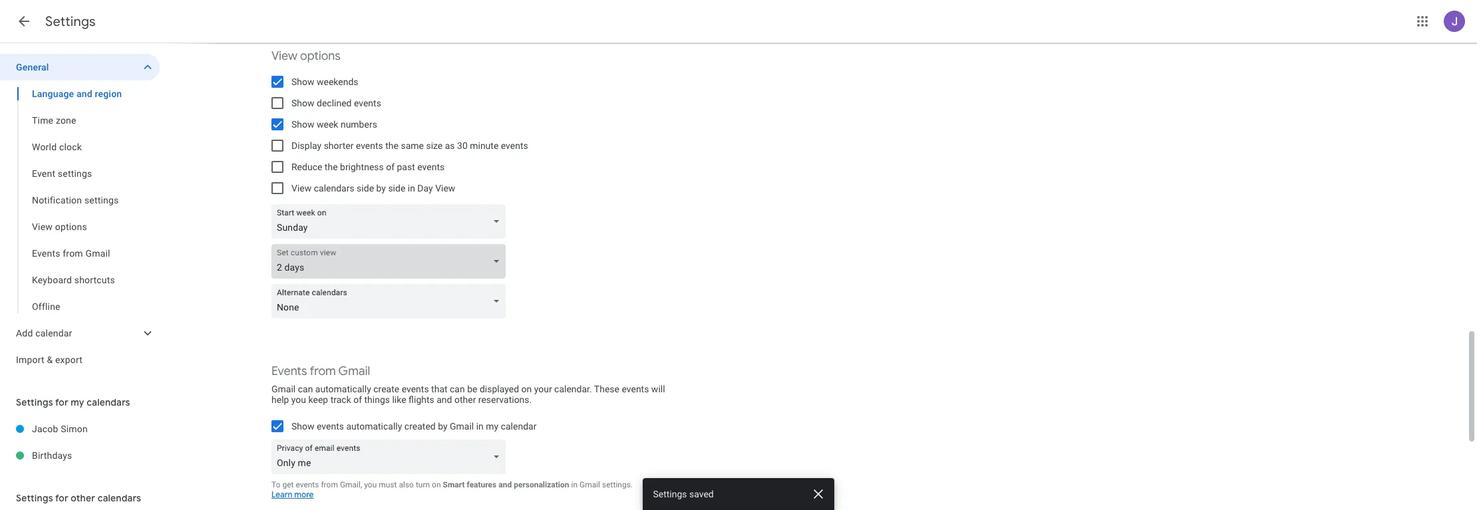 Task type: vqa. For each thing, say whether or not it's contained in the screenshot.
same
yes



Task type: describe. For each thing, give the bounding box(es) containing it.
2 can from the left
[[450, 384, 465, 395]]

0 vertical spatial view options
[[271, 49, 341, 64]]

features
[[467, 480, 497, 490]]

settings for other calendars
[[16, 492, 141, 504]]

keep
[[308, 395, 328, 405]]

keyboard shortcuts
[[32, 275, 115, 285]]

gmail down be at the left
[[450, 421, 474, 432]]

other inside events from gmail gmail can automatically create events that can be displayed on your calendar. these events will help you keep track of things like flights and other reservations.
[[454, 395, 476, 405]]

your
[[534, 384, 552, 395]]

import
[[16, 355, 44, 365]]

displayed
[[480, 384, 519, 395]]

on inside to get events from gmail, you must also turn on smart features and personalization in gmail settings. learn more
[[432, 480, 441, 490]]

reservations.
[[478, 395, 532, 405]]

1 horizontal spatial of
[[386, 162, 395, 172]]

events from gmail
[[32, 248, 110, 259]]

1 vertical spatial the
[[325, 162, 338, 172]]

events down size
[[417, 162, 445, 172]]

for for other
[[55, 492, 68, 504]]

show for show events automatically created by gmail in my calendar
[[291, 421, 314, 432]]

notification settings
[[32, 195, 119, 206]]

event settings
[[32, 168, 92, 179]]

show declined events
[[291, 98, 381, 108]]

settings saved
[[653, 489, 714, 500]]

gmail left keep
[[271, 384, 296, 395]]

calendar.
[[554, 384, 592, 395]]

zone
[[56, 115, 76, 126]]

in inside to get events from gmail, you must also turn on smart features and personalization in gmail settings. learn more
[[571, 480, 578, 490]]

events right minute
[[501, 140, 528, 151]]

events from gmail gmail can automatically create events that can be displayed on your calendar. these events will help you keep track of things like flights and other reservations.
[[271, 364, 665, 405]]

group containing language and region
[[0, 81, 160, 320]]

past
[[397, 162, 415, 172]]

view right day
[[435, 183, 455, 194]]

gmail inside group
[[85, 248, 110, 259]]

gmail,
[[340, 480, 362, 490]]

you inside events from gmail gmail can automatically create events that can be displayed on your calendar. these events will help you keep track of things like flights and other reservations.
[[291, 395, 306, 405]]

go back image
[[16, 13, 32, 29]]

settings for settings
[[45, 13, 96, 30]]

display
[[291, 140, 322, 151]]

events for events from gmail
[[32, 248, 60, 259]]

size
[[426, 140, 443, 151]]

numbers
[[341, 119, 377, 130]]

show week numbers
[[291, 119, 377, 130]]

display shorter events the same size as 30 minute events
[[291, 140, 528, 151]]

1 horizontal spatial my
[[486, 421, 499, 432]]

events down track at the bottom of the page
[[317, 421, 344, 432]]

notification
[[32, 195, 82, 206]]

learn
[[271, 490, 292, 500]]

region
[[95, 88, 122, 99]]

also
[[399, 480, 414, 490]]

these
[[594, 384, 619, 395]]

birthdays
[[32, 450, 72, 461]]

tree containing general
[[0, 54, 160, 373]]

gmail up track at the bottom of the page
[[338, 364, 370, 379]]

1 vertical spatial calendar
[[501, 421, 537, 432]]

add
[[16, 328, 33, 339]]

more
[[294, 490, 314, 500]]

for for my
[[55, 397, 68, 409]]

shortcuts
[[74, 275, 115, 285]]

events up numbers at the left
[[354, 98, 381, 108]]

automatically inside events from gmail gmail can automatically create events that can be displayed on your calendar. these events will help you keep track of things like flights and other reservations.
[[315, 384, 371, 395]]

30
[[457, 140, 468, 151]]

jacob simon tree item
[[0, 416, 160, 442]]

show events automatically created by gmail in my calendar
[[291, 421, 537, 432]]

simon
[[61, 424, 88, 435]]

to get events from gmail, you must also turn on smart features and personalization in gmail settings. learn more
[[271, 480, 633, 500]]

settings for my calendars
[[16, 397, 130, 409]]

world
[[32, 142, 57, 152]]

export
[[55, 355, 83, 365]]

keyboard
[[32, 275, 72, 285]]

events left will
[[622, 384, 649, 395]]

1 side from the left
[[357, 183, 374, 194]]

week
[[317, 119, 338, 130]]

events inside to get events from gmail, you must also turn on smart features and personalization in gmail settings. learn more
[[296, 480, 319, 490]]



Task type: locate. For each thing, give the bounding box(es) containing it.
1 vertical spatial for
[[55, 492, 68, 504]]

0 vertical spatial calendars
[[314, 183, 354, 194]]

gmail inside to get events from gmail, you must also turn on smart features and personalization in gmail settings. learn more
[[580, 480, 600, 490]]

and left the region
[[76, 88, 92, 99]]

1 vertical spatial my
[[486, 421, 499, 432]]

view options inside group
[[32, 222, 87, 232]]

the
[[385, 140, 399, 151], [325, 162, 338, 172]]

1 vertical spatial by
[[438, 421, 448, 432]]

offline
[[32, 301, 60, 312]]

settings for settings for my calendars
[[16, 397, 53, 409]]

by
[[376, 183, 386, 194], [438, 421, 448, 432]]

group
[[0, 81, 160, 320]]

1 horizontal spatial view options
[[271, 49, 341, 64]]

2 vertical spatial and
[[499, 480, 512, 490]]

saved
[[690, 489, 714, 500]]

view inside group
[[32, 222, 53, 232]]

automatically down things
[[346, 421, 402, 432]]

settings right notification
[[84, 195, 119, 206]]

from up keep
[[310, 364, 336, 379]]

2 vertical spatial from
[[321, 480, 338, 490]]

show for show week numbers
[[291, 119, 314, 130]]

0 horizontal spatial calendar
[[35, 328, 72, 339]]

to
[[271, 480, 280, 490]]

2 show from the top
[[291, 98, 314, 108]]

0 horizontal spatial my
[[71, 397, 84, 409]]

calendar
[[35, 328, 72, 339], [501, 421, 537, 432]]

like
[[392, 395, 406, 405]]

from for events from gmail
[[63, 248, 83, 259]]

settings for settings for other calendars
[[16, 492, 53, 504]]

options up show weekends
[[300, 49, 341, 64]]

on
[[521, 384, 532, 395], [432, 480, 441, 490]]

2 horizontal spatial and
[[499, 480, 512, 490]]

calendars for settings for other calendars
[[98, 492, 141, 504]]

in down reservations.
[[476, 421, 484, 432]]

turn
[[416, 480, 430, 490]]

jacob simon
[[32, 424, 88, 435]]

calendar down reservations.
[[501, 421, 537, 432]]

0 horizontal spatial on
[[432, 480, 441, 490]]

you inside to get events from gmail, you must also turn on smart features and personalization in gmail settings. learn more
[[364, 480, 377, 490]]

jacob
[[32, 424, 58, 435]]

None field
[[271, 204, 511, 239], [271, 244, 511, 279], [271, 284, 511, 319], [271, 440, 511, 474], [271, 204, 511, 239], [271, 244, 511, 279], [271, 284, 511, 319], [271, 440, 511, 474]]

show up display
[[291, 119, 314, 130]]

settings for event settings
[[58, 168, 92, 179]]

settings up jacob
[[16, 397, 53, 409]]

2 vertical spatial calendars
[[98, 492, 141, 504]]

view down reduce
[[291, 183, 312, 194]]

0 vertical spatial events
[[32, 248, 60, 259]]

1 horizontal spatial on
[[521, 384, 532, 395]]

1 horizontal spatial can
[[450, 384, 465, 395]]

0 horizontal spatial options
[[55, 222, 87, 232]]

settings right go back icon
[[45, 13, 96, 30]]

view up show weekends
[[271, 49, 297, 64]]

other down the birthdays tree item in the bottom left of the page
[[71, 492, 95, 504]]

0 vertical spatial you
[[291, 395, 306, 405]]

events for events from gmail gmail can automatically create events that can be displayed on your calendar. these events will help you keep track of things like flights and other reservations.
[[271, 364, 307, 379]]

automatically
[[315, 384, 371, 395], [346, 421, 402, 432]]

flights
[[409, 395, 434, 405]]

on inside events from gmail gmail can automatically create events that can be displayed on your calendar. these events will help you keep track of things like flights and other reservations.
[[521, 384, 532, 395]]

3 show from the top
[[291, 119, 314, 130]]

event
[[32, 168, 55, 179]]

reduce
[[291, 162, 322, 172]]

2 for from the top
[[55, 492, 68, 504]]

0 horizontal spatial and
[[76, 88, 92, 99]]

1 vertical spatial other
[[71, 492, 95, 504]]

calendars down reduce
[[314, 183, 354, 194]]

calendars up jacob simon tree item in the left of the page
[[87, 397, 130, 409]]

can right help
[[298, 384, 313, 395]]

and right features
[[499, 480, 512, 490]]

clock
[[59, 142, 82, 152]]

can
[[298, 384, 313, 395], [450, 384, 465, 395]]

options
[[300, 49, 341, 64], [55, 222, 87, 232]]

of left past at the left top of the page
[[386, 162, 395, 172]]

calendar inside tree
[[35, 328, 72, 339]]

1 vertical spatial on
[[432, 480, 441, 490]]

1 horizontal spatial by
[[438, 421, 448, 432]]

create
[[373, 384, 399, 395]]

show for show weekends
[[291, 77, 314, 87]]

1 horizontal spatial events
[[271, 364, 307, 379]]

settings
[[58, 168, 92, 179], [84, 195, 119, 206]]

show down keep
[[291, 421, 314, 432]]

4 show from the top
[[291, 421, 314, 432]]

shorter
[[324, 140, 354, 151]]

show for show declined events
[[291, 98, 314, 108]]

0 vertical spatial automatically
[[315, 384, 371, 395]]

events right get
[[296, 480, 319, 490]]

gmail left settings.
[[580, 480, 600, 490]]

options inside group
[[55, 222, 87, 232]]

0 vertical spatial in
[[408, 183, 415, 194]]

0 horizontal spatial the
[[325, 162, 338, 172]]

events up the keyboard
[[32, 248, 60, 259]]

day
[[417, 183, 433, 194]]

birthdays link
[[32, 442, 160, 469]]

personalization
[[514, 480, 569, 490]]

show weekends
[[291, 77, 358, 87]]

settings left saved
[[653, 489, 687, 500]]

events inside group
[[32, 248, 60, 259]]

settings heading
[[45, 13, 96, 30]]

1 horizontal spatial calendar
[[501, 421, 537, 432]]

options up events from gmail
[[55, 222, 87, 232]]

1 vertical spatial from
[[310, 364, 336, 379]]

from inside to get events from gmail, you must also turn on smart features and personalization in gmail settings. learn more
[[321, 480, 338, 490]]

other
[[454, 395, 476, 405], [71, 492, 95, 504]]

0 horizontal spatial side
[[357, 183, 374, 194]]

0 vertical spatial my
[[71, 397, 84, 409]]

events
[[32, 248, 60, 259], [271, 364, 307, 379]]

tree
[[0, 54, 160, 373]]

settings.
[[602, 480, 633, 490]]

1 vertical spatial and
[[437, 395, 452, 405]]

by down reduce the brightness of past events
[[376, 183, 386, 194]]

1 vertical spatial automatically
[[346, 421, 402, 432]]

my down reservations.
[[486, 421, 499, 432]]

for up jacob simon
[[55, 397, 68, 409]]

0 horizontal spatial by
[[376, 183, 386, 194]]

settings for settings saved
[[653, 489, 687, 500]]

1 can from the left
[[298, 384, 313, 395]]

1 vertical spatial calendars
[[87, 397, 130, 409]]

calendars for settings for my calendars
[[87, 397, 130, 409]]

calendars down birthdays link
[[98, 492, 141, 504]]

in left day
[[408, 183, 415, 194]]

things
[[364, 395, 390, 405]]

1 horizontal spatial in
[[476, 421, 484, 432]]

of
[[386, 162, 395, 172], [353, 395, 362, 405]]

birthdays tree item
[[0, 442, 160, 469]]

import & export
[[16, 355, 83, 365]]

1 vertical spatial of
[[353, 395, 362, 405]]

show left the "weekends"
[[291, 77, 314, 87]]

calendars
[[314, 183, 354, 194], [87, 397, 130, 409], [98, 492, 141, 504]]

2 vertical spatial in
[[571, 480, 578, 490]]

on right 'turn'
[[432, 480, 441, 490]]

2 side from the left
[[388, 183, 405, 194]]

0 vertical spatial from
[[63, 248, 83, 259]]

from up keyboard shortcuts
[[63, 248, 83, 259]]

settings down birthdays
[[16, 492, 53, 504]]

and right flights
[[437, 395, 452, 405]]

language
[[32, 88, 74, 99]]

events left "that"
[[402, 384, 429, 395]]

1 vertical spatial options
[[55, 222, 87, 232]]

gmail up shortcuts
[[85, 248, 110, 259]]

view
[[271, 49, 297, 64], [291, 183, 312, 194], [435, 183, 455, 194], [32, 222, 53, 232]]

events inside events from gmail gmail can automatically create events that can be displayed on your calendar. these events will help you keep track of things like flights and other reservations.
[[271, 364, 307, 379]]

0 vertical spatial the
[[385, 140, 399, 151]]

view down notification
[[32, 222, 53, 232]]

time
[[32, 115, 53, 126]]

0 horizontal spatial can
[[298, 384, 313, 395]]

that
[[431, 384, 448, 395]]

settings for my calendars tree
[[0, 416, 160, 469]]

0 horizontal spatial in
[[408, 183, 415, 194]]

view calendars side by side in day view
[[291, 183, 455, 194]]

and inside to get events from gmail, you must also turn on smart features and personalization in gmail settings. learn more
[[499, 480, 512, 490]]

and
[[76, 88, 92, 99], [437, 395, 452, 405], [499, 480, 512, 490]]

can left be at the left
[[450, 384, 465, 395]]

learn more link
[[271, 490, 314, 500]]

world clock
[[32, 142, 82, 152]]

1 vertical spatial in
[[476, 421, 484, 432]]

1 for from the top
[[55, 397, 68, 409]]

calendar up &
[[35, 328, 72, 339]]

1 vertical spatial settings
[[84, 195, 119, 206]]

0 horizontal spatial other
[[71, 492, 95, 504]]

0 horizontal spatial events
[[32, 248, 60, 259]]

view options up show weekends
[[271, 49, 341, 64]]

gmail
[[85, 248, 110, 259], [338, 364, 370, 379], [271, 384, 296, 395], [450, 421, 474, 432], [580, 480, 600, 490]]

of right track at the bottom of the page
[[353, 395, 362, 405]]

0 vertical spatial for
[[55, 397, 68, 409]]

2 horizontal spatial in
[[571, 480, 578, 490]]

side down past at the left top of the page
[[388, 183, 405, 194]]

time zone
[[32, 115, 76, 126]]

&
[[47, 355, 53, 365]]

general tree item
[[0, 54, 160, 81]]

declined
[[317, 98, 352, 108]]

0 vertical spatial other
[[454, 395, 476, 405]]

weekends
[[317, 77, 358, 87]]

0 horizontal spatial of
[[353, 395, 362, 405]]

the left the same
[[385, 140, 399, 151]]

help
[[271, 395, 289, 405]]

1 vertical spatial you
[[364, 480, 377, 490]]

track
[[330, 395, 351, 405]]

for down birthdays
[[55, 492, 68, 504]]

you
[[291, 395, 306, 405], [364, 480, 377, 490]]

0 vertical spatial calendar
[[35, 328, 72, 339]]

be
[[467, 384, 477, 395]]

from inside events from gmail gmail can automatically create events that can be displayed on your calendar. these events will help you keep track of things like flights and other reservations.
[[310, 364, 336, 379]]

0 vertical spatial settings
[[58, 168, 92, 179]]

0 vertical spatial and
[[76, 88, 92, 99]]

will
[[651, 384, 665, 395]]

from for events from gmail gmail can automatically create events that can be displayed on your calendar. these events will help you keep track of things like flights and other reservations.
[[310, 364, 336, 379]]

brightness
[[340, 162, 384, 172]]

0 vertical spatial by
[[376, 183, 386, 194]]

view options down notification
[[32, 222, 87, 232]]

in right personalization
[[571, 480, 578, 490]]

side
[[357, 183, 374, 194], [388, 183, 405, 194]]

1 horizontal spatial options
[[300, 49, 341, 64]]

1 horizontal spatial you
[[364, 480, 377, 490]]

settings
[[45, 13, 96, 30], [16, 397, 53, 409], [653, 489, 687, 500], [16, 492, 53, 504]]

my up jacob simon tree item in the left of the page
[[71, 397, 84, 409]]

add calendar
[[16, 328, 72, 339]]

1 show from the top
[[291, 77, 314, 87]]

0 vertical spatial of
[[386, 162, 395, 172]]

on left your
[[521, 384, 532, 395]]

general
[[16, 62, 49, 73]]

show down show weekends
[[291, 98, 314, 108]]

smart
[[443, 480, 465, 490]]

by right created
[[438, 421, 448, 432]]

1 horizontal spatial other
[[454, 395, 476, 405]]

as
[[445, 140, 455, 151]]

get
[[282, 480, 294, 490]]

must
[[379, 480, 397, 490]]

same
[[401, 140, 424, 151]]

side down reduce the brightness of past events
[[357, 183, 374, 194]]

created
[[404, 421, 436, 432]]

1 horizontal spatial side
[[388, 183, 405, 194]]

settings up notification settings
[[58, 168, 92, 179]]

1 horizontal spatial and
[[437, 395, 452, 405]]

events up help
[[271, 364, 307, 379]]

automatically left create
[[315, 384, 371, 395]]

for
[[55, 397, 68, 409], [55, 492, 68, 504]]

0 horizontal spatial you
[[291, 395, 306, 405]]

settings for notification settings
[[84, 195, 119, 206]]

show
[[291, 77, 314, 87], [291, 98, 314, 108], [291, 119, 314, 130], [291, 421, 314, 432]]

in
[[408, 183, 415, 194], [476, 421, 484, 432], [571, 480, 578, 490]]

from left gmail,
[[321, 480, 338, 490]]

1 vertical spatial events
[[271, 364, 307, 379]]

1 vertical spatial view options
[[32, 222, 87, 232]]

0 vertical spatial options
[[300, 49, 341, 64]]

other right "that"
[[454, 395, 476, 405]]

of inside events from gmail gmail can automatically create events that can be displayed on your calendar. these events will help you keep track of things like flights and other reservations.
[[353, 395, 362, 405]]

you left must
[[364, 480, 377, 490]]

minute
[[470, 140, 499, 151]]

language and region
[[32, 88, 122, 99]]

you right help
[[291, 395, 306, 405]]

my
[[71, 397, 84, 409], [486, 421, 499, 432]]

reduce the brightness of past events
[[291, 162, 445, 172]]

0 horizontal spatial view options
[[32, 222, 87, 232]]

the down shorter
[[325, 162, 338, 172]]

events up reduce the brightness of past events
[[356, 140, 383, 151]]

and inside events from gmail gmail can automatically create events that can be displayed on your calendar. these events will help you keep track of things like flights and other reservations.
[[437, 395, 452, 405]]

1 horizontal spatial the
[[385, 140, 399, 151]]

0 vertical spatial on
[[521, 384, 532, 395]]



